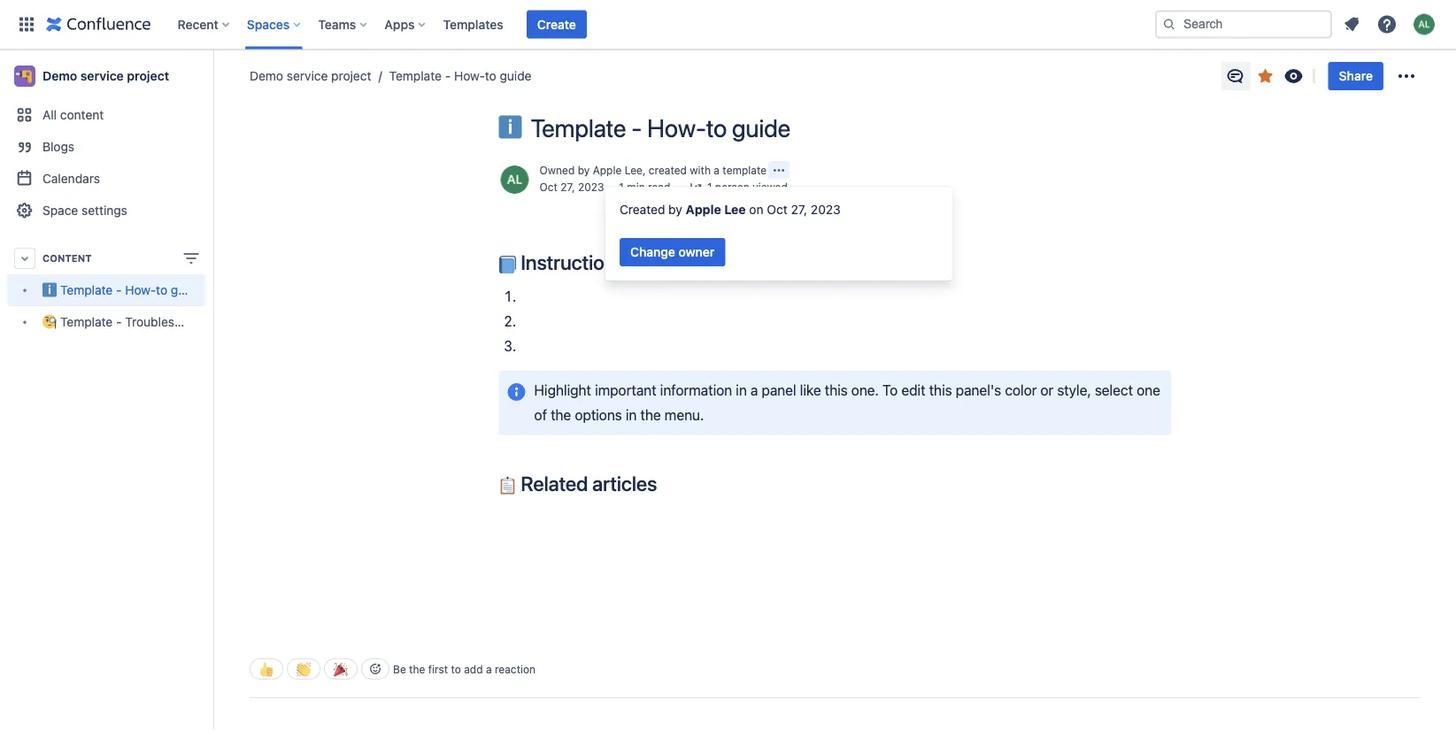 Task type: describe. For each thing, give the bounding box(es) containing it.
like
[[800, 382, 821, 399]]

tree inside space element
[[7, 275, 257, 338]]

apps button
[[379, 10, 433, 39]]

recent button
[[172, 10, 236, 39]]

1 horizontal spatial a
[[714, 164, 720, 177]]

:blue_book: image
[[499, 256, 517, 274]]

apps
[[385, 17, 415, 31]]

stop watching image
[[1284, 66, 1305, 87]]

teams
[[318, 17, 356, 31]]

article
[[221, 315, 257, 329]]

of
[[534, 407, 547, 423]]

teams button
[[313, 10, 374, 39]]

guide inside space element
[[171, 283, 203, 297]]

1 person viewed
[[707, 181, 788, 194]]

panel's
[[956, 382, 1002, 399]]

edit
[[902, 382, 926, 399]]

blogs
[[43, 139, 74, 154]]

apple for owned
[[593, 164, 622, 177]]

1 min read
[[619, 181, 671, 194]]

:information_source: image
[[499, 116, 522, 139]]

space settings
[[43, 203, 127, 218]]

0 horizontal spatial demo service project link
[[7, 58, 205, 94]]

search image
[[1163, 17, 1177, 31]]

more actions image
[[1396, 66, 1418, 87]]

to up with a template button
[[707, 113, 727, 143]]

options
[[575, 407, 622, 423]]

be
[[393, 663, 406, 676]]

banner containing recent
[[0, 0, 1457, 50]]

global element
[[11, 0, 1152, 49]]

apple lee link
[[593, 164, 643, 177]]

calendars
[[43, 171, 100, 186]]

create link
[[527, 10, 587, 39]]

related
[[521, 472, 588, 496]]

templates
[[443, 17, 504, 31]]

- up owned by apple lee , created with a template in the top of the page
[[631, 113, 642, 143]]

how- inside tree
[[125, 283, 156, 297]]

viewed
[[753, 181, 788, 194]]

min
[[627, 181, 645, 194]]

style,
[[1058, 382, 1092, 399]]

blogs link
[[7, 131, 205, 163]]

created
[[620, 202, 665, 217]]

change
[[630, 245, 676, 259]]

all
[[43, 108, 57, 122]]

one.
[[852, 382, 879, 399]]

:thumbsup: image
[[259, 663, 274, 677]]

content button
[[7, 243, 205, 275]]

all content link
[[7, 99, 205, 131]]

panel
[[762, 382, 797, 399]]

:clipboard: image
[[499, 477, 517, 495]]

templates link
[[438, 10, 509, 39]]

first
[[428, 663, 448, 676]]

on
[[749, 202, 764, 217]]

:clipboard: image
[[499, 477, 517, 495]]

created by apple lee on oct 27, 2023
[[620, 202, 841, 217]]

:blue_book: image
[[499, 256, 517, 274]]

information
[[660, 382, 732, 399]]

recent
[[178, 17, 219, 31]]

0 vertical spatial how-
[[454, 69, 485, 83]]

comment icon image
[[1225, 66, 1247, 87]]

1 vertical spatial in
[[626, 407, 637, 423]]

color
[[1005, 382, 1037, 399]]

be the first to add a reaction
[[393, 663, 536, 676]]

:clap: image
[[297, 663, 311, 677]]

space
[[43, 203, 78, 218]]

2 demo from the left
[[250, 69, 283, 83]]

:clap: image
[[297, 663, 311, 677]]

1 horizontal spatial demo service project link
[[250, 67, 372, 85]]

1 vertical spatial template - how-to guide
[[531, 113, 791, 143]]

0 vertical spatial 2023
[[578, 181, 604, 194]]

add reaction image
[[368, 662, 383, 677]]

select
[[1095, 382, 1134, 399]]

to left add
[[451, 663, 461, 676]]

unstar image
[[1255, 66, 1277, 87]]

1 for 1 person viewed
[[707, 181, 712, 194]]

0 horizontal spatial 27,
[[561, 181, 575, 194]]

lee for ,
[[625, 164, 643, 177]]

collapse sidebar image
[[193, 58, 232, 94]]

important
[[595, 382, 657, 399]]



Task type: vqa. For each thing, say whether or not it's contained in the screenshot.
:face_with_monocle: icon
no



Task type: locate. For each thing, give the bounding box(es) containing it.
the left menu. at the left
[[641, 407, 661, 423]]

1 vertical spatial how-
[[647, 113, 707, 143]]

2 service from the left
[[287, 69, 328, 83]]

the right be
[[409, 663, 425, 676]]

share
[[1340, 69, 1373, 83]]

1 horizontal spatial oct
[[767, 202, 788, 217]]

1 horizontal spatial guide
[[500, 69, 532, 83]]

a
[[714, 164, 720, 177], [751, 382, 758, 399], [486, 663, 492, 676]]

template inside template - troubleshooting article link
[[60, 315, 113, 329]]

template - troubleshooting article
[[60, 315, 257, 329]]

a right add
[[486, 663, 492, 676]]

1
[[619, 181, 624, 194], [707, 181, 712, 194]]

demo inside space element
[[43, 69, 77, 83]]

related articles
[[517, 472, 657, 496]]

instructions
[[517, 251, 626, 275]]

lee
[[625, 164, 643, 177], [725, 202, 746, 217]]

1 horizontal spatial demo service project
[[250, 69, 372, 83]]

to down templates link
[[485, 69, 497, 83]]

1 horizontal spatial apple
[[686, 202, 721, 217]]

to inside space element
[[156, 283, 167, 297]]

notification icon image
[[1342, 14, 1363, 35]]

with a template button
[[690, 162, 767, 178]]

1 vertical spatial a
[[751, 382, 758, 399]]

0 horizontal spatial template - how-to guide link
[[7, 275, 205, 306]]

how- down templates link
[[454, 69, 485, 83]]

0 horizontal spatial apple
[[593, 164, 622, 177]]

service up all content link
[[80, 69, 124, 83]]

1 horizontal spatial lee
[[725, 202, 746, 217]]

1 vertical spatial 2023
[[811, 202, 841, 217]]

2 horizontal spatial the
[[641, 407, 661, 423]]

add
[[464, 663, 483, 676]]

1 horizontal spatial in
[[736, 382, 747, 399]]

0 vertical spatial template - how-to guide
[[389, 69, 532, 83]]

the right of
[[551, 407, 571, 423]]

the
[[551, 407, 571, 423], [641, 407, 661, 423], [409, 663, 425, 676]]

by down the read
[[669, 202, 683, 217]]

2 vertical spatial how-
[[125, 283, 156, 297]]

template - how-to guide inside tree
[[60, 283, 203, 297]]

to
[[485, 69, 497, 83], [707, 113, 727, 143], [156, 283, 167, 297], [451, 663, 461, 676]]

1 service from the left
[[80, 69, 124, 83]]

template - how-to guide link inside tree
[[7, 275, 205, 306]]

2 horizontal spatial guide
[[732, 113, 791, 143]]

to up template - troubleshooting article
[[156, 283, 167, 297]]

,
[[643, 164, 646, 177]]

2 vertical spatial guide
[[171, 283, 203, 297]]

a right with
[[714, 164, 720, 177]]

0 horizontal spatial 1
[[619, 181, 624, 194]]

content
[[60, 108, 104, 122]]

owned
[[540, 164, 575, 177]]

created
[[649, 164, 687, 177]]

1 vertical spatial guide
[[732, 113, 791, 143]]

calendars link
[[7, 163, 205, 195]]

:tada: image
[[334, 663, 348, 677], [334, 663, 348, 677]]

1 horizontal spatial 2023
[[811, 202, 841, 217]]

a inside highlight important information in a panel like this one. to edit this panel's color or style, select one of the options in the menu.
[[751, 382, 758, 399]]

template - how-to guide down templates link
[[389, 69, 532, 83]]

1 demo from the left
[[43, 69, 77, 83]]

1 horizontal spatial project
[[331, 69, 372, 83]]

tree containing template - how-to guide
[[7, 275, 257, 338]]

by for owned
[[578, 164, 590, 177]]

1 person viewed button
[[690, 179, 788, 197]]

:thumbsup: image
[[259, 663, 274, 677]]

person
[[715, 181, 750, 194]]

demo service project down teams
[[250, 69, 372, 83]]

project up all content link
[[127, 69, 169, 83]]

how- up created
[[647, 113, 707, 143]]

or
[[1041, 382, 1054, 399]]

- down templates link
[[445, 69, 451, 83]]

change view image
[[181, 248, 202, 269]]

template
[[389, 69, 442, 83], [531, 113, 626, 143], [60, 283, 113, 297], [60, 315, 113, 329]]

0 horizontal spatial service
[[80, 69, 124, 83]]

0 horizontal spatial guide
[[171, 283, 203, 297]]

0 horizontal spatial 2023
[[578, 181, 604, 194]]

oct right on
[[767, 202, 788, 217]]

1 horizontal spatial how-
[[454, 69, 485, 83]]

all content
[[43, 108, 104, 122]]

confluence image
[[46, 14, 151, 35], [46, 14, 151, 35]]

space settings link
[[7, 195, 205, 227]]

demo service project link up all content link
[[7, 58, 205, 94]]

change owner button
[[620, 238, 726, 267]]

your profile and preferences image
[[1414, 14, 1435, 35]]

tree
[[7, 275, 257, 338]]

service inside space element
[[80, 69, 124, 83]]

27, down the owned
[[561, 181, 575, 194]]

project down teams dropdown button
[[331, 69, 372, 83]]

a left panel
[[751, 382, 758, 399]]

by for created
[[669, 202, 683, 217]]

help icon image
[[1377, 14, 1398, 35]]

read
[[648, 181, 671, 194]]

2 vertical spatial template - how-to guide
[[60, 283, 203, 297]]

2 demo service project from the left
[[250, 69, 372, 83]]

settings
[[82, 203, 127, 218]]

1 vertical spatial by
[[669, 202, 683, 217]]

menu.
[[665, 407, 704, 423]]

1 demo service project from the left
[[43, 69, 169, 83]]

space element
[[0, 50, 257, 731]]

panel info image
[[506, 382, 527, 403]]

1 horizontal spatial the
[[551, 407, 571, 423]]

highlight
[[534, 382, 591, 399]]

0 horizontal spatial oct
[[540, 181, 558, 194]]

owner
[[679, 245, 715, 259]]

oct
[[540, 181, 558, 194], [767, 202, 788, 217]]

0 horizontal spatial the
[[409, 663, 425, 676]]

0 horizontal spatial demo
[[43, 69, 77, 83]]

2 1 from the left
[[707, 181, 712, 194]]

lee up "min"
[[625, 164, 643, 177]]

demo down spaces
[[250, 69, 283, 83]]

this right edit
[[929, 382, 952, 399]]

0 vertical spatial guide
[[500, 69, 532, 83]]

1 vertical spatial apple
[[686, 202, 721, 217]]

demo service project link
[[7, 58, 205, 94], [250, 67, 372, 85]]

oct 27, 2023
[[540, 181, 604, 194]]

-
[[445, 69, 451, 83], [631, 113, 642, 143], [116, 283, 122, 297], [116, 315, 122, 329]]

highlight important information in a panel like this one. to edit this panel's color or style, select one of the options in the menu.
[[534, 382, 1164, 423]]

articles
[[593, 472, 657, 496]]

0 horizontal spatial by
[[578, 164, 590, 177]]

1 inside button
[[707, 181, 712, 194]]

share button
[[1329, 62, 1384, 90]]

how-
[[454, 69, 485, 83], [647, 113, 707, 143], [125, 283, 156, 297]]

content
[[43, 253, 92, 264]]

spaces
[[247, 17, 290, 31]]

in down the important
[[626, 407, 637, 423]]

template - how-to guide link down templates link
[[372, 67, 532, 85]]

copy image
[[655, 473, 677, 494]]

2 project from the left
[[331, 69, 372, 83]]

apple for created
[[686, 202, 721, 217]]

0 horizontal spatial in
[[626, 407, 637, 423]]

template - how-to guide up template - troubleshooting article link
[[60, 283, 203, 297]]

template
[[723, 164, 767, 177]]

by up oct 27, 2023
[[578, 164, 590, 177]]

- down content dropdown button
[[116, 283, 122, 297]]

demo service project link down teams
[[250, 67, 372, 85]]

project
[[127, 69, 169, 83], [331, 69, 372, 83]]

2 horizontal spatial a
[[751, 382, 758, 399]]

apple down person
[[686, 202, 721, 217]]

demo service project up all content link
[[43, 69, 169, 83]]

template - how-to guide link down content
[[7, 275, 205, 306]]

1 horizontal spatial this
[[929, 382, 952, 399]]

this
[[825, 382, 848, 399], [929, 382, 952, 399]]

:information_source: image
[[499, 116, 522, 139]]

1 horizontal spatial by
[[669, 202, 683, 217]]

0 horizontal spatial a
[[486, 663, 492, 676]]

this right "like"
[[825, 382, 848, 399]]

0 vertical spatial in
[[736, 382, 747, 399]]

change owner
[[630, 245, 715, 259]]

reaction
[[495, 663, 536, 676]]

27, right on
[[791, 202, 808, 217]]

demo
[[43, 69, 77, 83], [250, 69, 283, 83]]

1 vertical spatial 27,
[[791, 202, 808, 217]]

manage page ownership image
[[772, 163, 786, 177]]

demo up all
[[43, 69, 77, 83]]

guide down change view image
[[171, 283, 203, 297]]

0 vertical spatial 27,
[[561, 181, 575, 194]]

lee for on
[[725, 202, 746, 217]]

in
[[736, 382, 747, 399], [626, 407, 637, 423]]

guide
[[500, 69, 532, 83], [732, 113, 791, 143], [171, 283, 203, 297]]

0 horizontal spatial project
[[127, 69, 169, 83]]

1 1 from the left
[[619, 181, 624, 194]]

with
[[690, 164, 711, 177]]

apple lee image
[[501, 166, 529, 194]]

2023 down apple lee link
[[578, 181, 604, 194]]

1 left "min"
[[619, 181, 624, 194]]

1 horizontal spatial template - how-to guide link
[[372, 67, 532, 85]]

apple left ,
[[593, 164, 622, 177]]

owned by apple lee , created with a template
[[540, 164, 767, 177]]

0 vertical spatial template - how-to guide link
[[372, 67, 532, 85]]

in left panel
[[736, 382, 747, 399]]

template - how-to guide up created
[[531, 113, 791, 143]]

spaces button
[[242, 10, 308, 39]]

0 vertical spatial by
[[578, 164, 590, 177]]

1 down with
[[707, 181, 712, 194]]

1 vertical spatial lee
[[725, 202, 746, 217]]

0 vertical spatial oct
[[540, 181, 558, 194]]

create
[[537, 17, 576, 31]]

2023 right on
[[811, 202, 841, 217]]

one
[[1137, 382, 1161, 399]]

1 for 1 min read
[[619, 181, 624, 194]]

guide up the template on the top of page
[[732, 113, 791, 143]]

0 vertical spatial apple
[[593, 164, 622, 177]]

1 vertical spatial oct
[[767, 202, 788, 217]]

2 vertical spatial a
[[486, 663, 492, 676]]

guide up :information_source: icon
[[500, 69, 532, 83]]

template - troubleshooting article link
[[7, 306, 257, 338]]

service
[[80, 69, 124, 83], [287, 69, 328, 83]]

Search field
[[1156, 10, 1333, 39]]

appswitcher icon image
[[16, 14, 37, 35]]

lee left on
[[725, 202, 746, 217]]

2023
[[578, 181, 604, 194], [811, 202, 841, 217]]

2 this from the left
[[929, 382, 952, 399]]

service down teams
[[287, 69, 328, 83]]

project inside space element
[[127, 69, 169, 83]]

1 this from the left
[[825, 382, 848, 399]]

demo service project inside space element
[[43, 69, 169, 83]]

by
[[578, 164, 590, 177], [669, 202, 683, 217]]

1 horizontal spatial 1
[[707, 181, 712, 194]]

0 vertical spatial lee
[[625, 164, 643, 177]]

banner
[[0, 0, 1457, 50]]

0 horizontal spatial how-
[[125, 283, 156, 297]]

- left troubleshooting
[[116, 315, 122, 329]]

apple
[[593, 164, 622, 177], [686, 202, 721, 217]]

0 horizontal spatial this
[[825, 382, 848, 399]]

2 horizontal spatial how-
[[647, 113, 707, 143]]

template - how-to guide
[[389, 69, 532, 83], [531, 113, 791, 143], [60, 283, 203, 297]]

1 horizontal spatial 27,
[[791, 202, 808, 217]]

1 project from the left
[[127, 69, 169, 83]]

1 vertical spatial template - how-to guide link
[[7, 275, 205, 306]]

demo service project
[[43, 69, 169, 83], [250, 69, 372, 83]]

1 horizontal spatial demo
[[250, 69, 283, 83]]

1 horizontal spatial service
[[287, 69, 328, 83]]

0 horizontal spatial demo service project
[[43, 69, 169, 83]]

0 horizontal spatial lee
[[625, 164, 643, 177]]

troubleshooting
[[125, 315, 218, 329]]

how- up template - troubleshooting article link
[[125, 283, 156, 297]]

0 vertical spatial a
[[714, 164, 720, 177]]

to
[[883, 382, 898, 399]]

27,
[[561, 181, 575, 194], [791, 202, 808, 217]]

oct down the owned
[[540, 181, 558, 194]]



